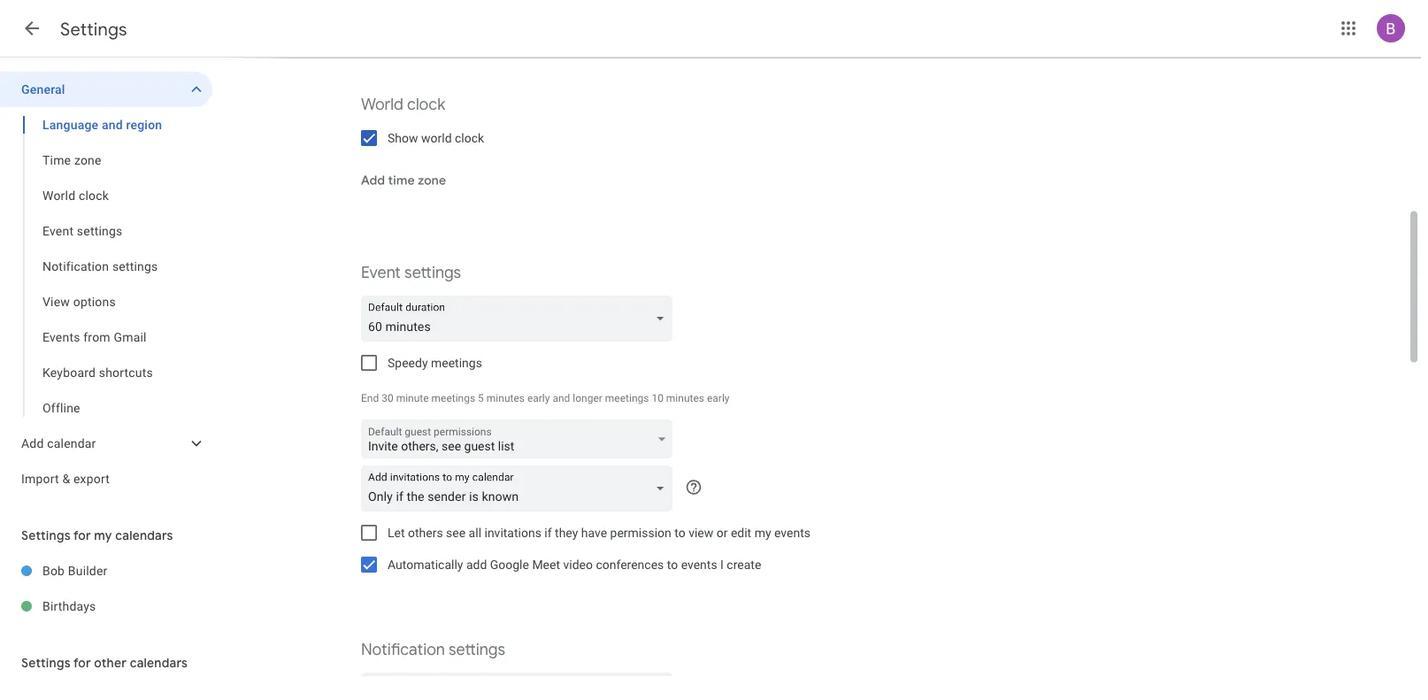 Task type: describe. For each thing, give the bounding box(es) containing it.
10
[[652, 392, 664, 405]]

view options
[[42, 294, 116, 309]]

they
[[555, 525, 578, 540]]

invite others, see guest list button
[[361, 421, 673, 463]]

google
[[490, 557, 529, 572]]

others,
[[401, 439, 439, 453]]

end
[[361, 392, 379, 405]]

default
[[368, 426, 402, 438]]

automatically
[[388, 557, 463, 572]]

calendars for settings for other calendars
[[130, 655, 188, 671]]

i
[[721, 557, 724, 572]]

calendar
[[47, 436, 96, 451]]

add time zone button
[[354, 159, 453, 202]]

general
[[21, 82, 65, 96]]

others
[[408, 525, 443, 540]]

0 horizontal spatial events
[[681, 557, 718, 572]]

1 vertical spatial to
[[667, 557, 678, 572]]

0 horizontal spatial clock
[[79, 188, 109, 203]]

1 vertical spatial notification settings
[[361, 640, 506, 660]]

birthdays
[[42, 599, 96, 614]]

notification inside group
[[42, 259, 109, 274]]

offline
[[42, 401, 80, 415]]

1 vertical spatial clock
[[455, 131, 484, 145]]

1 vertical spatial and
[[553, 392, 570, 405]]

settings for settings for other calendars
[[21, 655, 71, 671]]

settings heading
[[60, 18, 127, 40]]

language and region
[[42, 117, 162, 132]]

general tree item
[[0, 72, 212, 107]]

add time zone
[[361, 173, 446, 189]]

1 horizontal spatial clock
[[407, 94, 446, 115]]

default guest permissions invite others, see guest list
[[368, 426, 515, 453]]

5
[[478, 392, 484, 405]]

end 30 minute meetings 5 minutes early and longer meetings 10 minutes early
[[361, 392, 730, 405]]

add for add time zone
[[361, 173, 385, 189]]

show world clock
[[388, 131, 484, 145]]

birthdays link
[[42, 589, 212, 624]]

if
[[545, 525, 552, 540]]

minute
[[396, 392, 429, 405]]

add
[[466, 557, 487, 572]]

tree containing general
[[0, 72, 212, 497]]

0 vertical spatial to
[[675, 525, 686, 540]]

settings for other calendars
[[21, 655, 188, 671]]

let others see all invitations if they have permission to view or edit my events
[[388, 525, 811, 540]]

2 early from the left
[[707, 392, 730, 405]]

group containing language and region
[[0, 107, 212, 426]]

2 minutes from the left
[[666, 392, 705, 405]]

see inside default guest permissions invite others, see guest list
[[442, 439, 461, 453]]

video
[[563, 557, 593, 572]]

0 vertical spatial notification settings
[[42, 259, 158, 274]]

bob
[[42, 563, 65, 578]]

for for my
[[73, 528, 91, 544]]

time zone
[[42, 153, 102, 167]]

shortcuts
[[99, 365, 153, 380]]

language
[[42, 117, 99, 132]]

view
[[42, 294, 70, 309]]

let
[[388, 525, 405, 540]]

region
[[126, 117, 162, 132]]

settings for my calendars tree
[[0, 553, 212, 624]]

1 vertical spatial event settings
[[361, 262, 461, 283]]

speedy meetings
[[388, 355, 482, 370]]

event inside group
[[42, 224, 74, 238]]

speedy
[[388, 355, 428, 370]]

events
[[42, 330, 80, 344]]

from
[[83, 330, 110, 344]]

0 horizontal spatial guest
[[405, 426, 431, 438]]

add for add calendar
[[21, 436, 44, 451]]

edit
[[731, 525, 752, 540]]

conferences
[[596, 557, 664, 572]]

keyboard shortcuts
[[42, 365, 153, 380]]

have
[[581, 525, 607, 540]]

or
[[717, 525, 728, 540]]

longer
[[573, 392, 603, 405]]



Task type: vqa. For each thing, say whether or not it's contained in the screenshot.
Wed
no



Task type: locate. For each thing, give the bounding box(es) containing it.
0 horizontal spatial early
[[528, 392, 550, 405]]

permissions
[[434, 426, 492, 438]]

0 horizontal spatial zone
[[74, 153, 102, 167]]

0 vertical spatial and
[[102, 117, 123, 132]]

1 horizontal spatial add
[[361, 173, 385, 189]]

notification settings
[[42, 259, 158, 274], [361, 640, 506, 660]]

0 vertical spatial add
[[361, 173, 385, 189]]

1 horizontal spatial world clock
[[361, 94, 446, 115]]

and
[[102, 117, 123, 132], [553, 392, 570, 405]]

to right the conferences
[[667, 557, 678, 572]]

gmail
[[114, 330, 147, 344]]

1 vertical spatial settings
[[21, 528, 71, 544]]

0 vertical spatial event settings
[[42, 224, 123, 238]]

early right 10
[[707, 392, 730, 405]]

for
[[73, 528, 91, 544], [73, 655, 91, 671]]

show
[[388, 131, 418, 145]]

settings up 'general' tree item
[[60, 18, 127, 40]]

clock down time zone in the left top of the page
[[79, 188, 109, 203]]

1 horizontal spatial minutes
[[666, 392, 705, 405]]

events right edit
[[775, 525, 811, 540]]

world clock inside group
[[42, 188, 109, 203]]

zone inside group
[[74, 153, 102, 167]]

2 vertical spatial settings
[[21, 655, 71, 671]]

to
[[675, 525, 686, 540], [667, 557, 678, 572]]

birthdays tree item
[[0, 589, 212, 624]]

time
[[388, 173, 415, 189]]

for up builder
[[73, 528, 91, 544]]

0 horizontal spatial notification
[[42, 259, 109, 274]]

guest
[[405, 426, 431, 438], [464, 439, 495, 453]]

settings
[[77, 224, 123, 238], [112, 259, 158, 274], [405, 262, 461, 283], [449, 640, 506, 660]]

1 minutes from the left
[[487, 392, 525, 405]]

list
[[498, 439, 515, 453]]

builder
[[68, 563, 108, 578]]

add
[[361, 173, 385, 189], [21, 436, 44, 451]]

0 horizontal spatial my
[[94, 528, 112, 544]]

1 horizontal spatial my
[[755, 525, 772, 540]]

1 horizontal spatial events
[[775, 525, 811, 540]]

invite
[[368, 439, 398, 453]]

export
[[73, 471, 110, 486]]

events from gmail
[[42, 330, 147, 344]]

2 horizontal spatial clock
[[455, 131, 484, 145]]

1 horizontal spatial early
[[707, 392, 730, 405]]

meet
[[532, 557, 560, 572]]

invitations
[[485, 525, 542, 540]]

1 vertical spatial add
[[21, 436, 44, 451]]

0 vertical spatial events
[[775, 525, 811, 540]]

0 vertical spatial calendars
[[115, 528, 173, 544]]

permission
[[610, 525, 672, 540]]

world inside group
[[42, 188, 75, 203]]

notification settings down automatically
[[361, 640, 506, 660]]

event settings inside group
[[42, 224, 123, 238]]

time
[[42, 153, 71, 167]]

0 vertical spatial notification
[[42, 259, 109, 274]]

events
[[775, 525, 811, 540], [681, 557, 718, 572]]

event settings
[[42, 224, 123, 238], [361, 262, 461, 283]]

1 vertical spatial notification
[[361, 640, 445, 660]]

1 vertical spatial world
[[42, 188, 75, 203]]

add inside tree
[[21, 436, 44, 451]]

world
[[421, 131, 452, 145]]

0 vertical spatial see
[[442, 439, 461, 453]]

0 vertical spatial world clock
[[361, 94, 446, 115]]

0 vertical spatial for
[[73, 528, 91, 544]]

0 horizontal spatial world clock
[[42, 188, 109, 203]]

0 vertical spatial world
[[361, 94, 404, 115]]

1 horizontal spatial guest
[[464, 439, 495, 453]]

view
[[689, 525, 714, 540]]

minutes right 5
[[487, 392, 525, 405]]

import
[[21, 471, 59, 486]]

import & export
[[21, 471, 110, 486]]

0 vertical spatial zone
[[74, 153, 102, 167]]

1 vertical spatial zone
[[418, 173, 446, 189]]

1 horizontal spatial event
[[361, 262, 401, 283]]

0 horizontal spatial add
[[21, 436, 44, 451]]

0 horizontal spatial event
[[42, 224, 74, 238]]

options
[[73, 294, 116, 309]]

meetings up 5
[[431, 355, 482, 370]]

bob builder tree item
[[0, 553, 212, 589]]

world up show
[[361, 94, 404, 115]]

0 horizontal spatial and
[[102, 117, 123, 132]]

0 vertical spatial clock
[[407, 94, 446, 115]]

settings for settings
[[60, 18, 127, 40]]

settings down birthdays
[[21, 655, 71, 671]]

1 horizontal spatial and
[[553, 392, 570, 405]]

guest up others,
[[405, 426, 431, 438]]

early up 'invite others, see guest list' dropdown button
[[528, 392, 550, 405]]

1 horizontal spatial notification
[[361, 640, 445, 660]]

0 horizontal spatial minutes
[[487, 392, 525, 405]]

notification settings up options
[[42, 259, 158, 274]]

clock
[[407, 94, 446, 115], [455, 131, 484, 145], [79, 188, 109, 203]]

world clock down time zone in the left top of the page
[[42, 188, 109, 203]]

calendars up bob builder tree item
[[115, 528, 173, 544]]

None field
[[361, 296, 680, 342], [361, 466, 680, 512], [361, 296, 680, 342], [361, 466, 680, 512]]

meetings
[[431, 355, 482, 370], [432, 392, 476, 405], [605, 392, 649, 405]]

minutes
[[487, 392, 525, 405], [666, 392, 705, 405]]

automatically add google meet video conferences to events i create
[[388, 557, 762, 572]]

group
[[0, 107, 212, 426]]

events left i
[[681, 557, 718, 572]]

settings up bob
[[21, 528, 71, 544]]

and left 'longer'
[[553, 392, 570, 405]]

0 horizontal spatial notification settings
[[42, 259, 158, 274]]

see
[[442, 439, 461, 453], [446, 525, 466, 540]]

notification down automatically
[[361, 640, 445, 660]]

to left view
[[675, 525, 686, 540]]

see left all
[[446, 525, 466, 540]]

calendars for settings for my calendars
[[115, 528, 173, 544]]

world clock
[[361, 94, 446, 115], [42, 188, 109, 203]]

1 vertical spatial for
[[73, 655, 91, 671]]

0 horizontal spatial world
[[42, 188, 75, 203]]

my right edit
[[755, 525, 772, 540]]

world down time
[[42, 188, 75, 203]]

0 vertical spatial settings
[[60, 18, 127, 40]]

1 early from the left
[[528, 392, 550, 405]]

1 horizontal spatial world
[[361, 94, 404, 115]]

2 for from the top
[[73, 655, 91, 671]]

add calendar
[[21, 436, 96, 451]]

for left other
[[73, 655, 91, 671]]

1 horizontal spatial notification settings
[[361, 640, 506, 660]]

0 horizontal spatial event settings
[[42, 224, 123, 238]]

1 vertical spatial events
[[681, 557, 718, 572]]

see down permissions
[[442, 439, 461, 453]]

clock right world
[[455, 131, 484, 145]]

zone inside 'add time zone' button
[[418, 173, 446, 189]]

clock up show world clock
[[407, 94, 446, 115]]

1 horizontal spatial zone
[[418, 173, 446, 189]]

meetings left 5
[[432, 392, 476, 405]]

add left time
[[361, 173, 385, 189]]

1 vertical spatial see
[[446, 525, 466, 540]]

tree
[[0, 72, 212, 497]]

my up bob builder tree item
[[94, 528, 112, 544]]

notification
[[42, 259, 109, 274], [361, 640, 445, 660]]

30
[[382, 392, 394, 405]]

settings for my calendars
[[21, 528, 173, 544]]

go back image
[[21, 18, 42, 39]]

and left region
[[102, 117, 123, 132]]

keyboard
[[42, 365, 96, 380]]

meetings left 10
[[605, 392, 649, 405]]

all
[[469, 525, 482, 540]]

add up import
[[21, 436, 44, 451]]

other
[[94, 655, 127, 671]]

1 vertical spatial event
[[361, 262, 401, 283]]

2 vertical spatial clock
[[79, 188, 109, 203]]

notification up view options
[[42, 259, 109, 274]]

event
[[42, 224, 74, 238], [361, 262, 401, 283]]

1 horizontal spatial event settings
[[361, 262, 461, 283]]

add inside 'add time zone' button
[[361, 173, 385, 189]]

calendars
[[115, 528, 173, 544], [130, 655, 188, 671]]

world
[[361, 94, 404, 115], [42, 188, 75, 203]]

early
[[528, 392, 550, 405], [707, 392, 730, 405]]

settings for settings for my calendars
[[21, 528, 71, 544]]

zone
[[74, 153, 102, 167], [418, 173, 446, 189]]

guest down permissions
[[464, 439, 495, 453]]

for for other
[[73, 655, 91, 671]]

minutes right 10
[[666, 392, 705, 405]]

&
[[62, 471, 70, 486]]

0 vertical spatial event
[[42, 224, 74, 238]]

my
[[755, 525, 772, 540], [94, 528, 112, 544]]

settings
[[60, 18, 127, 40], [21, 528, 71, 544], [21, 655, 71, 671]]

1 for from the top
[[73, 528, 91, 544]]

world clock up show
[[361, 94, 446, 115]]

1 vertical spatial calendars
[[130, 655, 188, 671]]

create
[[727, 557, 762, 572]]

bob builder
[[42, 563, 108, 578]]

calendars right other
[[130, 655, 188, 671]]

1 vertical spatial world clock
[[42, 188, 109, 203]]



